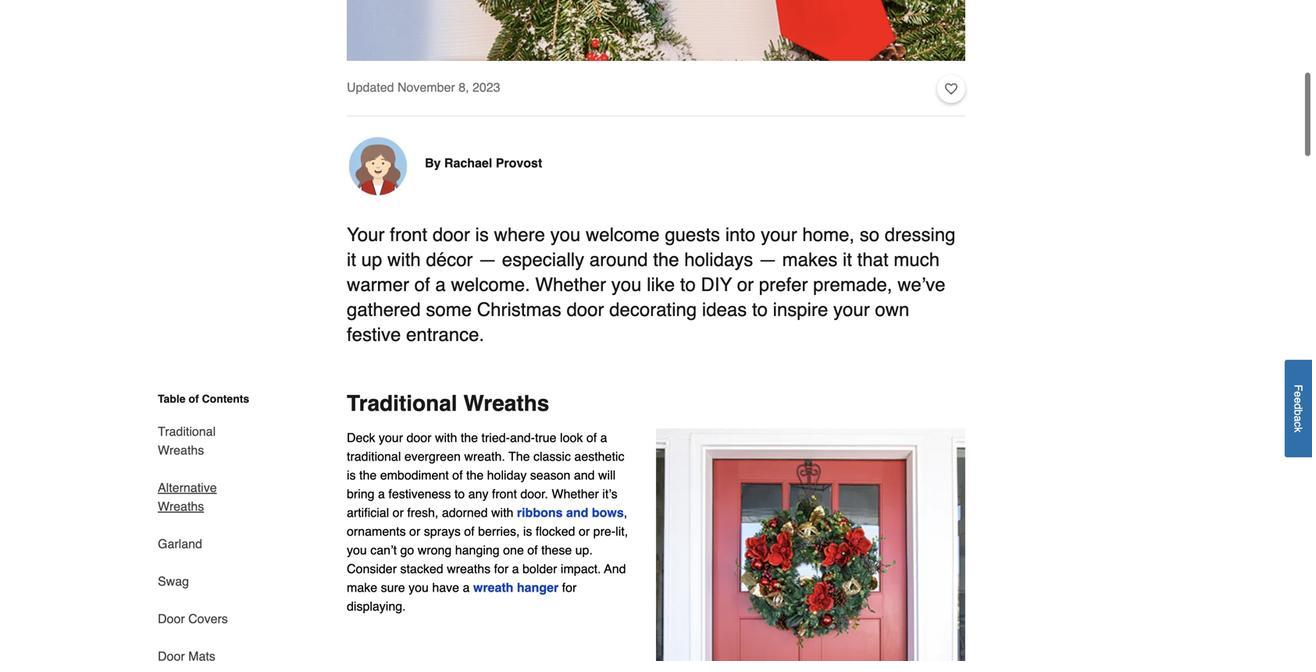 Task type: vqa. For each thing, say whether or not it's contained in the screenshot.
the middle No frame cell
no



Task type: locate. For each thing, give the bounding box(es) containing it.
will
[[598, 468, 616, 483]]

wreath hanger link
[[473, 581, 559, 595]]

2 vertical spatial with
[[491, 506, 514, 520]]

a up k at the bottom
[[1292, 416, 1305, 422]]

front
[[390, 224, 427, 246], [492, 487, 517, 501]]

traditional down 'table'
[[158, 425, 216, 439]]

of up some
[[415, 274, 430, 296]]

2 vertical spatial door
[[407, 431, 432, 445]]

ribbons
[[517, 506, 563, 520]]

1 vertical spatial whether
[[552, 487, 599, 501]]

of inside 'element'
[[189, 393, 199, 405]]

of down adorned
[[464, 525, 475, 539]]

1 vertical spatial your
[[833, 299, 870, 321]]

to left any
[[454, 487, 465, 501]]

of right 'table'
[[189, 393, 199, 405]]

door down around
[[567, 299, 604, 321]]

door for aesthetic
[[407, 431, 432, 445]]

to right like
[[680, 274, 696, 296]]

it's
[[602, 487, 618, 501]]

the up wreath.
[[461, 431, 478, 445]]

whether up ribbons and bows link
[[552, 487, 599, 501]]

is left 'where'
[[475, 224, 489, 246]]

it left up
[[347, 249, 356, 271]]

have
[[432, 581, 459, 595]]

0 vertical spatial traditional
[[347, 391, 457, 416]]

door.
[[520, 487, 548, 501]]

0 vertical spatial whether
[[535, 274, 606, 296]]

1 horizontal spatial front
[[492, 487, 517, 501]]

the up like
[[653, 249, 679, 271]]

and
[[604, 562, 626, 576]]

wreaths inside 'traditional wreaths' link
[[158, 443, 204, 458]]

1 vertical spatial to
[[752, 299, 768, 321]]

2 horizontal spatial door
[[567, 299, 604, 321]]

wreaths for "alternative wreaths" link
[[158, 500, 204, 514]]

2 vertical spatial wreaths
[[158, 500, 204, 514]]

sure
[[381, 581, 405, 595]]

stacked
[[400, 562, 443, 576]]

the inside 'your front door is where you welcome guests into your home, so dressing it up with décor — especially around the holidays — makes it that much warmer of a welcome. whether you like to diy or prefer premade, we've gathered some christmas door decorating ideas to inspire your own festive entrance.'
[[653, 249, 679, 271]]

and
[[574, 468, 595, 483], [566, 506, 589, 520]]

with up berries,
[[491, 506, 514, 520]]

2 horizontal spatial is
[[523, 525, 532, 539]]

ribbons and bows link
[[517, 506, 624, 520]]

0 vertical spatial front
[[390, 224, 427, 246]]

1 horizontal spatial your
[[761, 224, 797, 246]]

festiveness
[[388, 487, 451, 501]]

door up evergreen
[[407, 431, 432, 445]]

wreaths up alternative
[[158, 443, 204, 458]]

to down the prefer on the right top of page
[[752, 299, 768, 321]]

ribbons and bows
[[517, 506, 624, 520]]

or inside 'your front door is where you welcome guests into your home, so dressing it up with décor — especially around the holidays — makes it that much warmer of a welcome. whether you like to diy or prefer premade, we've gathered some christmas door decorating ideas to inspire your own festive entrance.'
[[737, 274, 754, 296]]

festive
[[347, 324, 401, 346]]

0 vertical spatial traditional wreaths
[[347, 391, 549, 416]]

of
[[415, 274, 430, 296], [189, 393, 199, 405], [586, 431, 597, 445], [452, 468, 463, 483], [464, 525, 475, 539], [527, 543, 538, 558]]

november
[[398, 80, 455, 95]]

0 vertical spatial and
[[574, 468, 595, 483]]

alternative wreaths
[[158, 481, 217, 514]]

wreath
[[473, 581, 514, 595]]

for down impact.
[[562, 581, 577, 595]]

wreaths
[[447, 562, 491, 576]]

wrong
[[418, 543, 452, 558]]

1 horizontal spatial door
[[433, 224, 470, 246]]

1 horizontal spatial with
[[435, 431, 457, 445]]

a inside button
[[1292, 416, 1305, 422]]

up
[[361, 249, 382, 271]]

1 vertical spatial traditional
[[158, 425, 216, 439]]

home,
[[803, 224, 855, 246]]

1 vertical spatial for
[[562, 581, 577, 595]]

2 vertical spatial to
[[454, 487, 465, 501]]

8,
[[459, 80, 469, 95]]

consider
[[347, 562, 397, 576]]

1 horizontal spatial it
[[843, 249, 852, 271]]

traditional up deck
[[347, 391, 457, 416]]

with
[[387, 249, 421, 271], [435, 431, 457, 445], [491, 506, 514, 520]]

diy
[[701, 274, 732, 296]]

0 horizontal spatial your
[[379, 431, 403, 445]]

door inside deck your door with the tried-and-true look of a traditional evergreen wreath. the classic aesthetic is the embodiment of the holiday season and will bring a festiveness to any front door. whether it's artificial or fresh, adorned with
[[407, 431, 432, 445]]

0 horizontal spatial is
[[347, 468, 356, 483]]

we've
[[898, 274, 946, 296]]

1 horizontal spatial to
[[680, 274, 696, 296]]

your up the "traditional"
[[379, 431, 403, 445]]

traditional wreaths up evergreen
[[347, 391, 549, 416]]

door up 'décor'
[[433, 224, 470, 246]]

by rachael provost
[[425, 156, 542, 170]]

is inside , ornaments or sprays of berries, is flocked or pre-lit, you can't go wrong hanging one of these up. consider stacked wreaths for a bolder impact. and make sure you have a
[[523, 525, 532, 539]]

displaying.
[[347, 599, 406, 614]]

0 vertical spatial with
[[387, 249, 421, 271]]

1 horizontal spatial —
[[758, 249, 777, 271]]

,
[[624, 506, 627, 520]]

1 e from the top
[[1292, 392, 1305, 398]]

whether
[[535, 274, 606, 296], [552, 487, 599, 501]]

berries,
[[478, 525, 520, 539]]

wreaths inside alternative wreaths
[[158, 500, 204, 514]]

your
[[347, 224, 385, 246]]

0 horizontal spatial to
[[454, 487, 465, 501]]

embodiment
[[380, 468, 449, 483]]

swag link
[[158, 563, 189, 601]]

0 horizontal spatial it
[[347, 249, 356, 271]]

0 horizontal spatial traditional wreaths
[[158, 425, 216, 458]]

a snowy evergreen wreath with pinecones, apples, berries and an offset red bow on a white door. image
[[347, 0, 965, 61]]

your down premade,
[[833, 299, 870, 321]]

— up welcome.
[[478, 249, 497, 271]]

1 horizontal spatial traditional
[[347, 391, 457, 416]]

1 it from the left
[[347, 249, 356, 271]]

ideas
[[702, 299, 747, 321]]

it
[[347, 249, 356, 271], [843, 249, 852, 271]]

the down the "traditional"
[[359, 468, 377, 483]]

e
[[1292, 392, 1305, 398], [1292, 398, 1305, 404]]

is
[[475, 224, 489, 246], [347, 468, 356, 483], [523, 525, 532, 539]]

is up the bring
[[347, 468, 356, 483]]

0 vertical spatial your
[[761, 224, 797, 246]]

the
[[509, 450, 530, 464]]

and left will
[[574, 468, 595, 483]]

— up the prefer on the right top of page
[[758, 249, 777, 271]]

and up flocked at the left bottom of page
[[566, 506, 589, 520]]

to
[[680, 274, 696, 296], [752, 299, 768, 321], [454, 487, 465, 501]]

or up up.
[[579, 525, 590, 539]]

the up any
[[466, 468, 484, 483]]

with up evergreen
[[435, 431, 457, 445]]

door
[[158, 612, 185, 626]]

it left that at the top right of the page
[[843, 249, 852, 271]]

or left fresh,
[[393, 506, 404, 520]]

bows
[[592, 506, 624, 520]]

2 it from the left
[[843, 249, 852, 271]]

c
[[1292, 422, 1305, 428]]

1 vertical spatial is
[[347, 468, 356, 483]]

so
[[860, 224, 880, 246]]

your right into
[[761, 224, 797, 246]]

traditional
[[347, 391, 457, 416], [158, 425, 216, 439]]

traditional wreaths down 'table'
[[158, 425, 216, 458]]

décor
[[426, 249, 473, 271]]

0 vertical spatial is
[[475, 224, 489, 246]]

1 horizontal spatial for
[[562, 581, 577, 595]]

prefer
[[759, 274, 808, 296]]

you up "especially"
[[550, 224, 581, 246]]

is down ribbons
[[523, 525, 532, 539]]

the
[[653, 249, 679, 271], [461, 431, 478, 445], [359, 468, 377, 483], [466, 468, 484, 483]]

1 vertical spatial front
[[492, 487, 517, 501]]

0 horizontal spatial —
[[478, 249, 497, 271]]

fresh,
[[407, 506, 438, 520]]

alternative
[[158, 481, 217, 495]]

garland
[[158, 537, 202, 551]]

front right your
[[390, 224, 427, 246]]

is inside deck your door with the tried-and-true look of a traditional evergreen wreath. the classic aesthetic is the embodiment of the holiday season and will bring a festiveness to any front door. whether it's artificial or fresh, adorned with
[[347, 468, 356, 483]]

0 vertical spatial for
[[494, 562, 509, 576]]

traditional wreaths link
[[158, 413, 256, 469]]

or right diy
[[737, 274, 754, 296]]

around
[[590, 249, 648, 271]]

0 horizontal spatial for
[[494, 562, 509, 576]]

updated
[[347, 80, 394, 95]]

e up d
[[1292, 392, 1305, 398]]

for inside , ornaments or sprays of berries, is flocked or pre-lit, you can't go wrong hanging one of these up. consider stacked wreaths for a bolder impact. and make sure you have a
[[494, 562, 509, 576]]

wreaths up tried- at the bottom left
[[463, 391, 549, 416]]

wreath hanger
[[473, 581, 559, 595]]

with right up
[[387, 249, 421, 271]]

lit,
[[616, 525, 628, 539]]

rachael provost image
[[347, 135, 409, 198]]

a
[[435, 274, 446, 296], [1292, 416, 1305, 422], [600, 431, 607, 445], [378, 487, 385, 501], [512, 562, 519, 576], [463, 581, 470, 595]]

for up wreath
[[494, 562, 509, 576]]

these
[[541, 543, 572, 558]]

2 vertical spatial your
[[379, 431, 403, 445]]

hanger
[[517, 581, 559, 595]]

is inside 'your front door is where you welcome guests into your home, so dressing it up with décor — especially around the holidays — makes it that much warmer of a welcome. whether you like to diy or prefer premade, we've gathered some christmas door decorating ideas to inspire your own festive entrance.'
[[475, 224, 489, 246]]

you down around
[[611, 274, 642, 296]]

a up some
[[435, 274, 446, 296]]

traditional inside the table of contents 'element'
[[158, 425, 216, 439]]

0 vertical spatial door
[[433, 224, 470, 246]]

e up b
[[1292, 398, 1305, 404]]

wreaths
[[463, 391, 549, 416], [158, 443, 204, 458], [158, 500, 204, 514]]

1 vertical spatial wreaths
[[158, 443, 204, 458]]

front down holiday at the left of the page
[[492, 487, 517, 501]]

door for décor
[[433, 224, 470, 246]]

a up wreath hanger link
[[512, 562, 519, 576]]

wreath.
[[464, 450, 505, 464]]

2 horizontal spatial with
[[491, 506, 514, 520]]

b
[[1292, 410, 1305, 416]]

0 horizontal spatial with
[[387, 249, 421, 271]]

whether down "especially"
[[535, 274, 606, 296]]

your inside deck your door with the tried-and-true look of a traditional evergreen wreath. the classic aesthetic is the embodiment of the holiday season and will bring a festiveness to any front door. whether it's artificial or fresh, adorned with
[[379, 431, 403, 445]]

1 vertical spatial traditional wreaths
[[158, 425, 216, 458]]

0 horizontal spatial traditional
[[158, 425, 216, 439]]

0 horizontal spatial door
[[407, 431, 432, 445]]

wreaths down alternative
[[158, 500, 204, 514]]

2 vertical spatial is
[[523, 525, 532, 539]]

for
[[494, 562, 509, 576], [562, 581, 577, 595]]

1 horizontal spatial is
[[475, 224, 489, 246]]

2 e from the top
[[1292, 398, 1305, 404]]

inspire
[[773, 299, 828, 321]]

guests
[[665, 224, 720, 246]]

makes
[[782, 249, 838, 271]]

0 horizontal spatial front
[[390, 224, 427, 246]]



Task type: describe. For each thing, give the bounding box(es) containing it.
welcome.
[[451, 274, 530, 296]]

a up aesthetic
[[600, 431, 607, 445]]

premade,
[[813, 274, 892, 296]]

f e e d b a c k
[[1292, 385, 1305, 433]]

or inside deck your door with the tried-and-true look of a traditional evergreen wreath. the classic aesthetic is the embodiment of the holiday season and will bring a festiveness to any front door. whether it's artificial or fresh, adorned with
[[393, 506, 404, 520]]

whether inside 'your front door is where you welcome guests into your home, so dressing it up with décor — especially around the holidays — makes it that much warmer of a welcome. whether you like to diy or prefer premade, we've gathered some christmas door decorating ideas to inspire your own festive entrance.'
[[535, 274, 606, 296]]

table of contents
[[158, 393, 249, 405]]

ornaments
[[347, 525, 406, 539]]

can't
[[370, 543, 397, 558]]

2 — from the left
[[758, 249, 777, 271]]

an evergreen wreath decorated with red flowers, gold and red ornaments and pinecones on a red door. image
[[656, 429, 965, 662]]

a right the bring
[[378, 487, 385, 501]]

swag
[[158, 575, 189, 589]]

deck
[[347, 431, 375, 445]]

door covers link
[[158, 601, 228, 638]]

2 horizontal spatial to
[[752, 299, 768, 321]]

you up consider
[[347, 543, 367, 558]]

1 — from the left
[[478, 249, 497, 271]]

of inside 'your front door is where you welcome guests into your home, so dressing it up with décor — especially around the holidays — makes it that much warmer of a welcome. whether you like to diy or prefer premade, we've gathered some christmas door decorating ideas to inspire your own festive entrance.'
[[415, 274, 430, 296]]

or up go
[[409, 525, 420, 539]]

christmas
[[477, 299, 561, 321]]

and-
[[510, 431, 535, 445]]

table
[[158, 393, 186, 405]]

traditional
[[347, 450, 401, 464]]

flocked
[[536, 525, 575, 539]]

alternative wreaths link
[[158, 469, 256, 526]]

1 vertical spatial and
[[566, 506, 589, 520]]

1 horizontal spatial traditional wreaths
[[347, 391, 549, 416]]

season
[[530, 468, 571, 483]]

front inside 'your front door is where you welcome guests into your home, so dressing it up with décor — especially around the holidays — makes it that much warmer of a welcome. whether you like to diy or prefer premade, we've gathered some christmas door decorating ideas to inspire your own festive entrance.'
[[390, 224, 427, 246]]

of right 'one'
[[527, 543, 538, 558]]

of right look
[[586, 431, 597, 445]]

bring
[[347, 487, 375, 501]]

f e e d b a c k button
[[1285, 360, 1312, 458]]

hanging
[[455, 543, 500, 558]]

and inside deck your door with the tried-and-true look of a traditional evergreen wreath. the classic aesthetic is the embodiment of the holiday season and will bring a festiveness to any front door. whether it's artificial or fresh, adorned with
[[574, 468, 595, 483]]

contents
[[202, 393, 249, 405]]

especially
[[502, 249, 584, 271]]

you down stacked
[[409, 581, 429, 595]]

rachael
[[444, 156, 492, 170]]

front inside deck your door with the tried-and-true look of a traditional evergreen wreath. the classic aesthetic is the embodiment of the holiday season and will bring a festiveness to any front door. whether it's artificial or fresh, adorned with
[[492, 487, 517, 501]]

pre-
[[593, 525, 616, 539]]

tried-
[[482, 431, 510, 445]]

make
[[347, 581, 377, 595]]

2023
[[473, 80, 500, 95]]

any
[[468, 487, 489, 501]]

updated november 8, 2023
[[347, 80, 500, 95]]

your front door is where you welcome guests into your home, so dressing it up with décor — especially around the holidays — makes it that much warmer of a welcome. whether you like to diy or prefer premade, we've gathered some christmas door decorating ideas to inspire your own festive entrance.
[[347, 224, 956, 346]]

bolder
[[523, 562, 557, 576]]

wreaths for 'traditional wreaths' link
[[158, 443, 204, 458]]

k
[[1292, 428, 1305, 433]]

adorned
[[442, 506, 488, 520]]

sprays
[[424, 525, 461, 539]]

table of contents element
[[139, 391, 256, 662]]

door covers
[[158, 612, 228, 626]]

2 horizontal spatial your
[[833, 299, 870, 321]]

look
[[560, 431, 583, 445]]

welcome
[[586, 224, 660, 246]]

f
[[1292, 385, 1305, 392]]

where
[[494, 224, 545, 246]]

for displaying.
[[347, 581, 577, 614]]

into
[[725, 224, 756, 246]]

entrance.
[[406, 324, 484, 346]]

warmer
[[347, 274, 409, 296]]

of down evergreen
[[452, 468, 463, 483]]

a inside 'your front door is where you welcome guests into your home, so dressing it up with décor — especially around the holidays — makes it that much warmer of a welcome. whether you like to diy or prefer premade, we've gathered some christmas door decorating ideas to inspire your own festive entrance.'
[[435, 274, 446, 296]]

0 vertical spatial to
[[680, 274, 696, 296]]

up.
[[575, 543, 593, 558]]

a down wreaths
[[463, 581, 470, 595]]

d
[[1292, 404, 1305, 410]]

go
[[400, 543, 414, 558]]

for inside for displaying.
[[562, 581, 577, 595]]

heart outline image
[[945, 80, 958, 98]]

whether inside deck your door with the tried-and-true look of a traditional evergreen wreath. the classic aesthetic is the embodiment of the holiday season and will bring a festiveness to any front door. whether it's artificial or fresh, adorned with
[[552, 487, 599, 501]]

aesthetic
[[574, 450, 624, 464]]

1 vertical spatial with
[[435, 431, 457, 445]]

classic
[[533, 450, 571, 464]]

traditional wreaths inside the table of contents 'element'
[[158, 425, 216, 458]]

holidays
[[684, 249, 753, 271]]

to inside deck your door with the tried-and-true look of a traditional evergreen wreath. the classic aesthetic is the embodiment of the holiday season and will bring a festiveness to any front door. whether it's artificial or fresh, adorned with
[[454, 487, 465, 501]]

0 vertical spatial wreaths
[[463, 391, 549, 416]]

with inside 'your front door is where you welcome guests into your home, so dressing it up with décor — especially around the holidays — makes it that much warmer of a welcome. whether you like to diy or prefer premade, we've gathered some christmas door decorating ideas to inspire your own festive entrance.'
[[387, 249, 421, 271]]

like
[[647, 274, 675, 296]]

true
[[535, 431, 557, 445]]

evergreen
[[404, 450, 461, 464]]

deck your door with the tried-and-true look of a traditional evergreen wreath. the classic aesthetic is the embodiment of the holiday season and will bring a festiveness to any front door. whether it's artificial or fresh, adorned with
[[347, 431, 624, 520]]

decorating
[[609, 299, 697, 321]]

1 vertical spatial door
[[567, 299, 604, 321]]

provost
[[496, 156, 542, 170]]

, ornaments or sprays of berries, is flocked or pre-lit, you can't go wrong hanging one of these up. consider stacked wreaths for a bolder impact. and make sure you have a
[[347, 506, 628, 595]]

by
[[425, 156, 441, 170]]

own
[[875, 299, 909, 321]]

dressing
[[885, 224, 956, 246]]

one
[[503, 543, 524, 558]]

much
[[894, 249, 940, 271]]

holiday
[[487, 468, 527, 483]]



